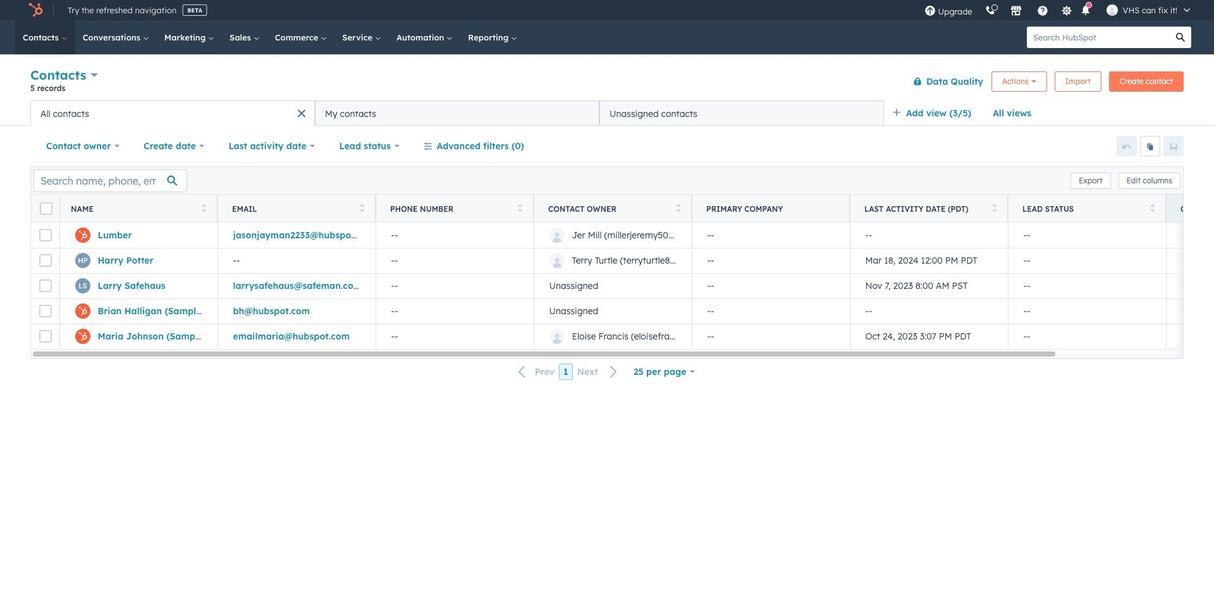 Task type: vqa. For each thing, say whether or not it's contained in the screenshot.
progress bar
no



Task type: locate. For each thing, give the bounding box(es) containing it.
banner
[[30, 65, 1184, 101]]

press to sort. image
[[360, 203, 364, 212], [676, 203, 681, 212], [992, 203, 997, 212], [1150, 203, 1155, 212]]

Search HubSpot search field
[[1027, 27, 1170, 48]]

column header
[[692, 195, 851, 223]]

press to sort. element
[[201, 203, 206, 214], [360, 203, 364, 214], [518, 203, 523, 214], [676, 203, 681, 214], [992, 203, 997, 214], [1150, 203, 1155, 214]]

5 press to sort. element from the left
[[992, 203, 997, 214]]

1 horizontal spatial press to sort. image
[[518, 203, 523, 212]]

press to sort. image
[[201, 203, 206, 212], [518, 203, 523, 212]]

menu
[[918, 0, 1199, 20]]

1 press to sort. image from the left
[[360, 203, 364, 212]]

4 press to sort. image from the left
[[1150, 203, 1155, 212]]

2 press to sort. element from the left
[[360, 203, 364, 214]]

3 press to sort. image from the left
[[992, 203, 997, 212]]

Search name, phone, email addresses, or company search field
[[34, 169, 187, 192]]

jer mill image
[[1107, 4, 1118, 16]]

0 horizontal spatial press to sort. image
[[201, 203, 206, 212]]

press to sort. image for fifth press to sort. element
[[992, 203, 997, 212]]

2 press to sort. image from the left
[[676, 203, 681, 212]]

pagination navigation
[[511, 364, 626, 381]]

1 press to sort. image from the left
[[201, 203, 206, 212]]

2 press to sort. image from the left
[[518, 203, 523, 212]]

6 press to sort. element from the left
[[1150, 203, 1155, 214]]



Task type: describe. For each thing, give the bounding box(es) containing it.
press to sort. image for first press to sort. element from the right
[[1150, 203, 1155, 212]]

3 press to sort. element from the left
[[518, 203, 523, 214]]

4 press to sort. element from the left
[[676, 203, 681, 214]]

1 press to sort. element from the left
[[201, 203, 206, 214]]

press to sort. image for sixth press to sort. element from right
[[201, 203, 206, 212]]

press to sort. image for second press to sort. element from the left
[[360, 203, 364, 212]]

marketplaces image
[[1011, 6, 1022, 17]]

press to sort. image for 4th press to sort. element from right
[[518, 203, 523, 212]]

press to sort. image for 3rd press to sort. element from right
[[676, 203, 681, 212]]



